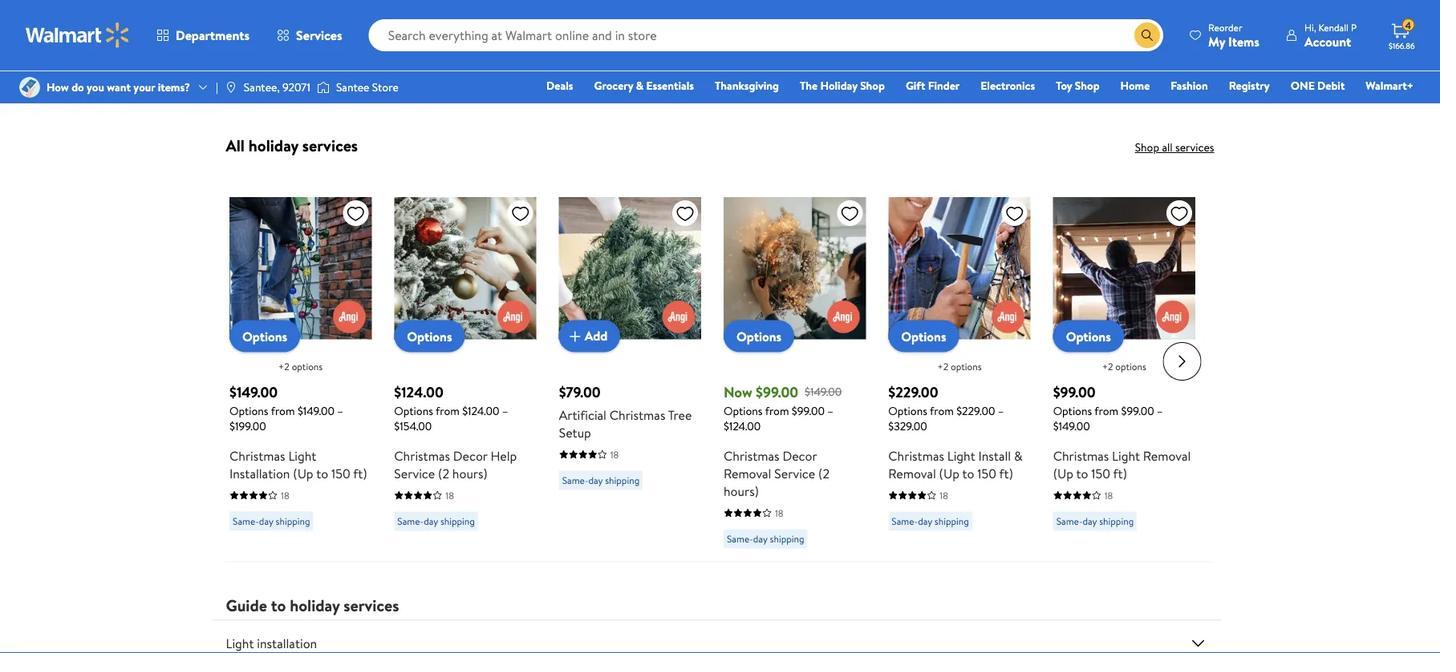 Task type: vqa. For each thing, say whether or not it's contained in the screenshot.
FT) within the Christmas Light Installation (Up to 150 ft)
yes



Task type: locate. For each thing, give the bounding box(es) containing it.
all
[[226, 134, 245, 157]]

1 ft) from the left
[[353, 465, 367, 483]]

same- down 'christmas decor removal service (2 hours)'
[[727, 533, 753, 546]]

(up inside christmas light installation (up to 150 ft)
[[293, 465, 313, 483]]

options up christmas decor help service (2 hours) on the bottom of page
[[394, 403, 433, 419]]

from inside $229.00 options from $229.00 – $329.00
[[930, 403, 954, 419]]

product group containing $79.00
[[559, 165, 701, 556]]

 image for santee, 92071
[[225, 81, 237, 94]]

– up christmas light installation (up to 150 ft)
[[337, 403, 343, 419]]

5 options link from the left
[[1053, 320, 1124, 353]]

options down now at bottom
[[723, 403, 762, 419]]

light down $99.00 options from $99.00 – $149.00
[[1112, 447, 1140, 465]]

finder
[[928, 78, 960, 93]]

&
[[636, 78, 644, 93], [1014, 447, 1022, 465]]

next slide for product carousel list image
[[1163, 343, 1202, 381]]

christmas inside 'christmas decor removal service (2 hours)'
[[723, 447, 779, 465]]

(2 down now $99.00 $149.00 options from $99.00 – $124.00
[[818, 465, 829, 483]]

christmas light installation (up to 150 ft) image
[[229, 197, 371, 340]]

0 horizontal spatial service
[[394, 465, 435, 483]]

light inside christmas light installation (up to 150 ft)
[[288, 447, 316, 465]]

product group containing $124.00
[[394, 165, 536, 556]]

items?
[[158, 79, 190, 95]]

christmas left tree
[[609, 406, 665, 424]]

add to cart image
[[565, 327, 584, 346]]

holiday up installation
[[290, 595, 340, 617]]

search icon image
[[1141, 29, 1154, 42]]

1 horizontal spatial service
[[774, 465, 815, 483]]

same-day shipping down the christmas light install & removal (up to 150 ft)
[[891, 515, 969, 529]]

3 +2 options from the left
[[1102, 360, 1146, 374]]

options up now at bottom
[[736, 328, 781, 345]]

decor left help in the left bottom of the page
[[453, 447, 487, 465]]

1 (up from the left
[[293, 465, 313, 483]]

– inside $229.00 options from $229.00 – $329.00
[[998, 403, 1004, 419]]

1 vertical spatial your
[[133, 79, 155, 95]]

your left holidays
[[671, 33, 699, 53]]

18 down the christmas light install & removal (up to 150 ft)
[[939, 489, 948, 503]]

account
[[1305, 32, 1351, 50]]

(up left install
[[939, 465, 959, 483]]

– up christmas light removal (up to 150 ft)
[[1157, 403, 1163, 419]]

$166.86
[[1389, 40, 1415, 51]]

0 horizontal spatial +2 options
[[278, 360, 322, 374]]

(up for $99.00
[[1053, 465, 1073, 483]]

– inside $99.00 options from $99.00 – $149.00
[[1157, 403, 1163, 419]]

from up christmas light removal (up to 150 ft)
[[1094, 403, 1118, 419]]

from for $229.00
[[930, 403, 954, 419]]

1 horizontal spatial &
[[1014, 447, 1022, 465]]

0 horizontal spatial your
[[133, 79, 155, 95]]

from inside $149.00 options from $149.00 – $199.00
[[271, 403, 295, 419]]

2 (up from the left
[[939, 465, 959, 483]]

(up right install
[[1053, 465, 1073, 483]]

5 product group from the left
[[888, 165, 1030, 556]]

0 vertical spatial &
[[636, 78, 644, 93]]

christmas down $329.00
[[888, 447, 944, 465]]

3 – from the left
[[827, 403, 833, 419]]

from for $99.00
[[1094, 403, 1118, 419]]

guide
[[226, 595, 267, 617]]

from right $329.00
[[930, 403, 954, 419]]

4 – from the left
[[998, 403, 1004, 419]]

christmas down now $99.00 $149.00 options from $99.00 – $124.00
[[723, 447, 779, 465]]

1 horizontal spatial (up
[[939, 465, 959, 483]]

options link for options from $124.00 – $154.00
[[394, 320, 465, 353]]

+2 for $149.00
[[278, 360, 289, 374]]

from for $124.00
[[435, 403, 459, 419]]

the holiday shop
[[800, 78, 885, 93]]

(2 for christmas decor removal service (2 hours)
[[818, 465, 829, 483]]

+2 options
[[278, 360, 322, 374], [937, 360, 981, 374], [1102, 360, 1146, 374]]

0 horizontal spatial +2
[[278, 360, 289, 374]]

2 horizontal spatial removal
[[1143, 447, 1191, 465]]

removal down $329.00
[[888, 465, 936, 483]]

christmas inside christmas light removal (up to 150 ft)
[[1053, 447, 1109, 465]]

(2 for christmas decor help service (2 hours)
[[438, 465, 449, 483]]

from inside now $99.00 $149.00 options from $99.00 – $124.00
[[765, 403, 789, 419]]

deals
[[547, 78, 573, 93]]

day down installation
[[259, 515, 273, 529]]

light inside christmas light removal (up to 150 ft)
[[1112, 447, 1140, 465]]

150 inside christmas light installation (up to 150 ft)
[[331, 465, 350, 483]]

toy shop link
[[1049, 77, 1107, 94]]

shop left all
[[1135, 140, 1160, 155]]

$149.00 inside now $99.00 $149.00 options from $99.00 – $124.00
[[805, 384, 842, 400]]

reorder my items
[[1208, 20, 1260, 50]]

thanksgiving
[[715, 78, 779, 93]]

1 horizontal spatial options
[[950, 360, 981, 374]]

removal for christmas decor removal service (2 hours)
[[723, 465, 771, 483]]

removal
[[1143, 447, 1191, 465], [723, 465, 771, 483], [888, 465, 936, 483]]

grocery & essentials link
[[587, 77, 701, 94]]

1 decor from the left
[[453, 447, 487, 465]]

all
[[1162, 140, 1173, 155]]

ft)
[[353, 465, 367, 483], [999, 465, 1013, 483], [1113, 465, 1127, 483]]

shop
[[860, 78, 885, 93], [1075, 78, 1100, 93], [1135, 140, 1160, 155]]

& inside the christmas light install & removal (up to 150 ft)
[[1014, 447, 1022, 465]]

0 horizontal spatial $229.00
[[888, 382, 938, 402]]

light left install
[[947, 447, 975, 465]]

shipping down the christmas light install & removal (up to 150 ft)
[[934, 515, 969, 529]]

from inside $99.00 options from $99.00 – $149.00
[[1094, 403, 1118, 419]]

to left install
[[962, 465, 974, 483]]

2 horizontal spatial $124.00
[[723, 419, 760, 434]]

2 from from the left
[[435, 403, 459, 419]]

6 product group from the left
[[1053, 165, 1195, 556]]

same-
[[562, 474, 588, 488], [232, 515, 259, 529], [397, 515, 423, 529], [891, 515, 918, 529], [1056, 515, 1082, 529], [727, 533, 753, 546]]

3 (up from the left
[[1053, 465, 1073, 483]]

& right install
[[1014, 447, 1022, 465]]

(up
[[293, 465, 313, 483], [939, 465, 959, 483], [1053, 465, 1073, 483]]

to down $99.00 options from $99.00 – $149.00
[[1076, 465, 1088, 483]]

christmas
[[609, 406, 665, 424], [229, 447, 285, 465], [394, 447, 450, 465], [723, 447, 779, 465], [888, 447, 944, 465], [1053, 447, 1109, 465]]

christmas inside christmas decor help service (2 hours)
[[394, 447, 450, 465]]

4 options link from the left
[[888, 320, 959, 353]]

from right $154.00
[[435, 403, 459, 419]]

holiday
[[821, 78, 858, 93]]

day
[[588, 474, 602, 488], [259, 515, 273, 529], [423, 515, 438, 529], [918, 515, 932, 529], [1082, 515, 1097, 529], [753, 533, 767, 546]]

christmas for christmas light install & removal (up to 150 ft)
[[888, 447, 944, 465]]

3 options from the left
[[1115, 360, 1146, 374]]

install
[[978, 447, 1011, 465]]

– inside now $99.00 $149.00 options from $99.00 – $124.00
[[827, 403, 833, 419]]

christmas light removal (up to 150 ft) image
[[1053, 197, 1195, 340]]

 image for santee store
[[317, 79, 330, 95]]

+2 options up $149.00 options from $149.00 – $199.00 in the bottom of the page
[[278, 360, 322, 374]]

to right installation
[[316, 465, 328, 483]]

day down the christmas light install & removal (up to 150 ft)
[[918, 515, 932, 529]]

3 150 from the left
[[1091, 465, 1110, 483]]

hassle-
[[756, 33, 799, 53]]

to inside christmas light installation (up to 150 ft)
[[316, 465, 328, 483]]

from
[[271, 403, 295, 419], [435, 403, 459, 419], [765, 403, 789, 419], [930, 403, 954, 419], [1094, 403, 1118, 419]]

light
[[288, 447, 316, 465], [947, 447, 975, 465], [1112, 447, 1140, 465], [226, 635, 254, 653]]

options up installation
[[229, 403, 268, 419]]

1 options link from the left
[[229, 320, 300, 353]]

3 +2 from the left
[[1102, 360, 1113, 374]]

from right $199.00
[[271, 403, 295, 419]]

add to favorites list, christmas decor help service (2 hours) image
[[510, 204, 530, 224]]

christmas down $199.00
[[229, 447, 285, 465]]

+2 up $149.00 options from $149.00 – $199.00 in the bottom of the page
[[278, 360, 289, 374]]

2 +2 options from the left
[[937, 360, 981, 374]]

your
[[671, 33, 699, 53], [133, 79, 155, 95]]

one
[[1291, 78, 1315, 93]]

from up 'christmas decor removal service (2 hours)'
[[765, 403, 789, 419]]

3 ft) from the left
[[1113, 465, 1127, 483]]

christmas inside the christmas light install & removal (up to 150 ft)
[[888, 447, 944, 465]]

service inside 'christmas decor removal service (2 hours)'
[[774, 465, 815, 483]]

$124.00 down now at bottom
[[723, 419, 760, 434]]

ft) inside christmas light installation (up to 150 ft)
[[353, 465, 367, 483]]

3 options link from the left
[[723, 320, 794, 353]]

shop right toy
[[1075, 78, 1100, 93]]

0 horizontal spatial removal
[[723, 465, 771, 483]]

options up $99.00 options from $99.00 – $149.00
[[1115, 360, 1146, 374]]

product group
[[229, 165, 371, 556], [394, 165, 536, 556], [559, 165, 701, 556], [723, 165, 866, 556], [888, 165, 1030, 556], [1053, 165, 1195, 556]]

1 vertical spatial $229.00
[[956, 403, 995, 419]]

+2 options for $149.00
[[278, 360, 322, 374]]

hours) inside 'christmas decor removal service (2 hours)'
[[723, 483, 759, 500]]

–
[[337, 403, 343, 419], [502, 403, 508, 419], [827, 403, 833, 419], [998, 403, 1004, 419], [1157, 403, 1163, 419]]

options for $229.00
[[950, 360, 981, 374]]

5 from from the left
[[1094, 403, 1118, 419]]

fashion link
[[1164, 77, 1215, 94]]

christmas inside christmas light installation (up to 150 ft)
[[229, 447, 285, 465]]

to right guide
[[271, 595, 286, 617]]

1 – from the left
[[337, 403, 343, 419]]

Search search field
[[369, 19, 1164, 51]]

same-day shipping down christmas light removal (up to 150 ft)
[[1056, 515, 1134, 529]]

1 horizontal spatial +2 options
[[937, 360, 981, 374]]

– up help in the left bottom of the page
[[502, 403, 508, 419]]

$124.00 up $154.00
[[394, 382, 443, 402]]

|
[[216, 79, 218, 95]]

1 horizontal spatial (2
[[818, 465, 829, 483]]

ft) for $149.00
[[353, 465, 367, 483]]

add
[[584, 327, 607, 345]]

service down now $99.00 $149.00 options from $99.00 – $124.00
[[774, 465, 815, 483]]

1 vertical spatial &
[[1014, 447, 1022, 465]]

(2 inside 'christmas decor removal service (2 hours)'
[[818, 465, 829, 483]]

christmas for christmas decor help service (2 hours)
[[394, 447, 450, 465]]

2 horizontal spatial ft)
[[1113, 465, 1127, 483]]

+2 up $99.00 options from $99.00 – $149.00
[[1102, 360, 1113, 374]]

service
[[394, 465, 435, 483], [774, 465, 815, 483]]

light down $149.00 options from $149.00 – $199.00 in the bottom of the page
[[288, 447, 316, 465]]

2 150 from the left
[[977, 465, 996, 483]]

fashion
[[1171, 78, 1208, 93]]

product group containing $149.00
[[229, 165, 371, 556]]

removal inside the christmas light install & removal (up to 150 ft)
[[888, 465, 936, 483]]

shipping down 'christmas decor removal service (2 hours)'
[[770, 533, 804, 546]]

1 horizontal spatial +2
[[937, 360, 948, 374]]

removal down $99.00 options from $99.00 – $149.00
[[1143, 447, 1191, 465]]

options link up $99.00 options from $99.00 – $149.00
[[1053, 320, 1124, 353]]

– inside $149.00 options from $149.00 – $199.00
[[337, 403, 343, 419]]

1 horizontal spatial decor
[[782, 447, 817, 465]]

christmas light install & removal (up to 150 ft) image
[[888, 197, 1030, 340]]

+2 up $229.00 options from $229.00 – $329.00
[[937, 360, 948, 374]]

– left $329.00
[[827, 403, 833, 419]]

options inside now $99.00 $149.00 options from $99.00 – $124.00
[[723, 403, 762, 419]]

options inside $149.00 options from $149.00 – $199.00
[[229, 403, 268, 419]]

home
[[1121, 78, 1150, 93]]

+2
[[278, 360, 289, 374], [937, 360, 948, 374], [1102, 360, 1113, 374]]

christmas light install & removal (up to 150 ft)
[[888, 447, 1022, 483]]

3 product group from the left
[[559, 165, 701, 556]]

options link up $149.00 options from $149.00 – $199.00 in the bottom of the page
[[229, 320, 300, 353]]

(2
[[438, 465, 449, 483], [818, 465, 829, 483]]

1 service from the left
[[394, 465, 435, 483]]

0 horizontal spatial  image
[[225, 81, 237, 94]]

ft) inside the christmas light install & removal (up to 150 ft)
[[999, 465, 1013, 483]]

service down $154.00
[[394, 465, 435, 483]]

1 horizontal spatial  image
[[317, 79, 330, 95]]

christmas light removal (up to 150 ft)
[[1053, 447, 1191, 483]]

options link up $229.00 options from $229.00 – $329.00
[[888, 320, 959, 353]]

18 down installation
[[280, 489, 289, 503]]

1 options from the left
[[291, 360, 322, 374]]

shop right holiday
[[860, 78, 885, 93]]

 image
[[19, 77, 40, 98]]

how
[[47, 79, 69, 95]]

+2 options up $99.00 options from $99.00 – $149.00
[[1102, 360, 1146, 374]]

store
[[372, 79, 399, 95]]

2 horizontal spatial 150
[[1091, 465, 1110, 483]]

holiday
[[249, 134, 299, 157], [290, 595, 340, 617]]

0 horizontal spatial hours)
[[452, 465, 487, 483]]

holiday right all
[[249, 134, 299, 157]]

2 horizontal spatial shop
[[1135, 140, 1160, 155]]

day down christmas decor help service (2 hours) on the bottom of page
[[423, 515, 438, 529]]

all holiday services
[[226, 134, 358, 157]]

removal inside 'christmas decor removal service (2 hours)'
[[723, 465, 771, 483]]

options link up now at bottom
[[723, 320, 794, 353]]

christmas light installation (up to 150 ft)
[[229, 447, 367, 483]]

0 vertical spatial holiday
[[249, 134, 299, 157]]

$229.00 up install
[[956, 403, 995, 419]]

1 horizontal spatial removal
[[888, 465, 936, 483]]

0 horizontal spatial shop
[[860, 78, 885, 93]]

150 inside christmas light removal (up to 150 ft)
[[1091, 465, 1110, 483]]

from inside $124.00 options from $124.00 – $154.00
[[435, 403, 459, 419]]

ft) for $99.00
[[1113, 465, 1127, 483]]

1 (2 from the left
[[438, 465, 449, 483]]

services button
[[263, 16, 356, 55]]

 image right 92071
[[317, 79, 330, 95]]

service inside christmas decor help service (2 hours)
[[394, 465, 435, 483]]

options link for $229.00
[[888, 320, 959, 353]]

removal inside christmas light removal (up to 150 ft)
[[1143, 447, 1191, 465]]

christmas decor removal service (2 hours)
[[723, 447, 829, 500]]

– inside $124.00 options from $124.00 – $154.00
[[502, 403, 508, 419]]

– up install
[[998, 403, 1004, 419]]

hours) for removal
[[723, 483, 759, 500]]

to inside christmas light removal (up to 150 ft)
[[1076, 465, 1088, 483]]

0 horizontal spatial (2
[[438, 465, 449, 483]]

+2 options up $229.00 options from $229.00 – $329.00
[[937, 360, 981, 374]]

1 horizontal spatial 150
[[977, 465, 996, 483]]

1 horizontal spatial your
[[671, 33, 699, 53]]

$199.00
[[229, 419, 266, 434]]

guide to holiday services
[[226, 595, 399, 617]]

service for christmas decor removal service (2 hours)
[[774, 465, 815, 483]]

day down christmas light removal (up to 150 ft)
[[1082, 515, 1097, 529]]

your right want
[[133, 79, 155, 95]]

0 vertical spatial your
[[671, 33, 699, 53]]

light for $149.00
[[288, 447, 316, 465]]

add to favorites list, christmas decor removal service (2 hours) image
[[840, 204, 859, 224]]

to
[[316, 465, 328, 483], [962, 465, 974, 483], [1076, 465, 1088, 483], [271, 595, 286, 617]]

options link up $124.00 options from $124.00 – $154.00
[[394, 320, 465, 353]]

1 horizontal spatial hours)
[[723, 483, 759, 500]]

4
[[1405, 18, 1412, 32]]

grocery
[[594, 78, 633, 93]]

santee
[[336, 79, 369, 95]]

4 product group from the left
[[723, 165, 866, 556]]

walmart+ link
[[1359, 77, 1421, 94]]

registry link
[[1222, 77, 1277, 94]]

christmas for christmas light removal (up to 150 ft)
[[1053, 447, 1109, 465]]

(2 inside christmas decor help service (2 hours)
[[438, 465, 449, 483]]

departments button
[[143, 16, 263, 55]]

day down setup
[[588, 474, 602, 488]]

2 horizontal spatial options
[[1115, 360, 1146, 374]]

options
[[242, 328, 287, 345], [407, 328, 452, 345], [736, 328, 781, 345], [901, 328, 946, 345], [1066, 328, 1111, 345], [229, 403, 268, 419], [394, 403, 433, 419], [723, 403, 762, 419], [888, 403, 927, 419], [1053, 403, 1092, 419]]

product group containing now $99.00
[[723, 165, 866, 556]]

2 – from the left
[[502, 403, 508, 419]]

2 +2 from the left
[[937, 360, 948, 374]]

1 product group from the left
[[229, 165, 371, 556]]

service for christmas decor help service (2 hours)
[[394, 465, 435, 483]]

2 horizontal spatial +2 options
[[1102, 360, 1146, 374]]

4 from from the left
[[930, 403, 954, 419]]

options
[[291, 360, 322, 374], [950, 360, 981, 374], [1115, 360, 1146, 374]]

2 horizontal spatial +2
[[1102, 360, 1113, 374]]

light installation image
[[1189, 634, 1208, 653]]

(2 left help in the left bottom of the page
[[438, 465, 449, 483]]

shipping
[[605, 474, 639, 488], [275, 515, 310, 529], [440, 515, 475, 529], [934, 515, 969, 529], [1099, 515, 1134, 529], [770, 533, 804, 546]]

5 – from the left
[[1157, 403, 1163, 419]]

Walmart Site-Wide search field
[[369, 19, 1164, 51]]

3 from from the left
[[765, 403, 789, 419]]

santee,
[[244, 79, 280, 95]]

2 decor from the left
[[782, 447, 817, 465]]

ft) inside christmas light removal (up to 150 ft)
[[1113, 465, 1127, 483]]

decor inside christmas decor help service (2 hours)
[[453, 447, 487, 465]]

$149.00 inside $99.00 options from $99.00 – $149.00
[[1053, 419, 1090, 434]]

2 horizontal spatial (up
[[1053, 465, 1073, 483]]

christmas decor help service (2 hours) image
[[394, 197, 536, 340]]

0 horizontal spatial ft)
[[353, 465, 367, 483]]

 image right '|'
[[225, 81, 237, 94]]

christmas down $99.00 options from $99.00 – $149.00
[[1053, 447, 1109, 465]]

light inside the christmas light install & removal (up to 150 ft)
[[947, 447, 975, 465]]

options up $149.00 options from $149.00 – $199.00 in the bottom of the page
[[291, 360, 322, 374]]

0 horizontal spatial &
[[636, 78, 644, 93]]

help
[[490, 447, 517, 465]]

(up inside christmas light removal (up to 150 ft)
[[1053, 465, 1073, 483]]

 image
[[317, 79, 330, 95], [225, 81, 237, 94]]

hours) inside christmas decor help service (2 hours)
[[452, 465, 487, 483]]

1 horizontal spatial ft)
[[999, 465, 1013, 483]]

options for $149.00
[[291, 360, 322, 374]]

2 options from the left
[[950, 360, 981, 374]]

2 product group from the left
[[394, 165, 536, 556]]

services
[[302, 134, 358, 157], [1176, 140, 1214, 155], [344, 595, 399, 617]]

options up the christmas light install & removal (up to 150 ft)
[[888, 403, 927, 419]]

gift finder
[[906, 78, 960, 93]]

2 options link from the left
[[394, 320, 465, 353]]

0 horizontal spatial (up
[[293, 465, 313, 483]]

1 +2 options from the left
[[278, 360, 322, 374]]

2 (2 from the left
[[818, 465, 829, 483]]

add to favorites list, artificial christmas tree setup image
[[675, 204, 694, 224]]

& right grocery
[[636, 78, 644, 93]]

decor down now $99.00 $149.00 options from $99.00 – $124.00
[[782, 447, 817, 465]]

2 ft) from the left
[[999, 465, 1013, 483]]

light for $229.00
[[947, 447, 975, 465]]

0 horizontal spatial options
[[291, 360, 322, 374]]

(up right installation
[[293, 465, 313, 483]]

1 from from the left
[[271, 403, 295, 419]]

0 horizontal spatial decor
[[453, 447, 487, 465]]

options up $229.00 options from $229.00 – $329.00
[[950, 360, 981, 374]]

$229.00 up $329.00
[[888, 382, 938, 402]]

to inside the christmas light install & removal (up to 150 ft)
[[962, 465, 974, 483]]

2 service from the left
[[774, 465, 815, 483]]

options up christmas light removal (up to 150 ft)
[[1053, 403, 1092, 419]]

add to favorites list, christmas light removal (up to 150 ft) image
[[1170, 204, 1189, 224]]

hours) for help
[[452, 465, 487, 483]]

hours)
[[452, 465, 487, 483], [723, 483, 759, 500]]

1 +2 from the left
[[278, 360, 289, 374]]

enjoy angi's flat-rate pricing. brighten your holidays hassle-free image
[[239, 0, 1202, 97]]

$99.00
[[756, 382, 798, 402], [1053, 382, 1095, 402], [791, 403, 824, 419], [1121, 403, 1154, 419]]

0 horizontal spatial 150
[[331, 465, 350, 483]]

$124.00 options from $124.00 – $154.00
[[394, 382, 508, 434]]

decor inside 'christmas decor removal service (2 hours)'
[[782, 447, 817, 465]]

1 150 from the left
[[331, 465, 350, 483]]



Task type: describe. For each thing, give the bounding box(es) containing it.
kendall
[[1319, 20, 1349, 34]]

electronics link
[[974, 77, 1042, 94]]

add to favorites list, christmas light install & removal (up to 150 ft) image
[[1005, 204, 1024, 224]]

$154.00
[[394, 419, 431, 434]]

1 horizontal spatial shop
[[1075, 78, 1100, 93]]

p
[[1351, 20, 1357, 34]]

– for $149.00
[[337, 403, 343, 419]]

+2 for $229.00
[[937, 360, 948, 374]]

options up $229.00 options from $229.00 – $329.00
[[901, 328, 946, 345]]

92071
[[283, 79, 310, 95]]

same-day shipping down christmas decor help service (2 hours) on the bottom of page
[[397, 515, 475, 529]]

light down guide
[[226, 635, 254, 653]]

(up for $149.00
[[293, 465, 313, 483]]

product group containing $229.00
[[888, 165, 1030, 556]]

product group containing $99.00
[[1053, 165, 1195, 556]]

1 horizontal spatial $124.00
[[462, 403, 499, 419]]

walmart+
[[1366, 78, 1414, 93]]

deals link
[[539, 77, 581, 94]]

add button
[[559, 320, 620, 353]]

0 horizontal spatial $124.00
[[394, 382, 443, 402]]

electronics
[[981, 78, 1035, 93]]

walmart image
[[26, 22, 130, 48]]

do
[[72, 79, 84, 95]]

reorder
[[1208, 20, 1243, 34]]

artificial
[[559, 406, 606, 424]]

services for shop all services
[[1176, 140, 1214, 155]]

how do you want your items?
[[47, 79, 190, 95]]

artificial christmas tree setup image
[[559, 197, 701, 340]]

+2 options for $99.00
[[1102, 360, 1146, 374]]

want
[[107, 79, 131, 95]]

christmas for christmas light installation (up to 150 ft)
[[229, 447, 285, 465]]

shipping down christmas decor help service (2 hours) on the bottom of page
[[440, 515, 475, 529]]

toy shop
[[1056, 78, 1100, 93]]

150 inside the christmas light install & removal (up to 150 ft)
[[977, 465, 996, 483]]

options link for $99.00
[[1053, 320, 1124, 353]]

now
[[723, 382, 752, 402]]

christmas for christmas decor removal service (2 hours)
[[723, 447, 779, 465]]

$329.00
[[888, 419, 927, 434]]

– for $99.00
[[1157, 403, 1163, 419]]

installation
[[229, 465, 290, 483]]

christmas inside $79.00 artificial christmas tree setup
[[609, 406, 665, 424]]

hi, kendall p account
[[1305, 20, 1357, 50]]

shop all services
[[1135, 140, 1214, 155]]

same- down christmas decor help service (2 hours) on the bottom of page
[[397, 515, 423, 529]]

light installation
[[226, 635, 317, 653]]

the holiday shop link
[[793, 77, 892, 94]]

now $99.00 $149.00 options from $99.00 – $124.00
[[723, 382, 842, 434]]

shipping down $79.00 artificial christmas tree setup
[[605, 474, 639, 488]]

(up inside the christmas light install & removal (up to 150 ft)
[[939, 465, 959, 483]]

debit
[[1318, 78, 1345, 93]]

christmas decor removal service (2 hours) image
[[723, 197, 866, 340]]

the
[[800, 78, 818, 93]]

gift
[[906, 78, 925, 93]]

one debit link
[[1284, 77, 1352, 94]]

– for $124.00
[[502, 403, 508, 419]]

options up $99.00 options from $99.00 – $149.00
[[1066, 328, 1111, 345]]

150 for $99.00
[[1091, 465, 1110, 483]]

items
[[1229, 32, 1260, 50]]

0 vertical spatial $229.00
[[888, 382, 938, 402]]

same- down installation
[[232, 515, 259, 529]]

+2 for $99.00
[[1102, 360, 1113, 374]]

18 down $79.00 artificial christmas tree setup
[[610, 448, 619, 462]]

home link
[[1113, 77, 1157, 94]]

services
[[296, 26, 342, 44]]

setup
[[559, 424, 591, 442]]

options for $99.00
[[1115, 360, 1146, 374]]

day down 'christmas decor removal service (2 hours)'
[[753, 533, 767, 546]]

options inside $229.00 options from $229.00 – $329.00
[[888, 403, 927, 419]]

you
[[87, 79, 104, 95]]

hi,
[[1305, 20, 1316, 34]]

decor for help
[[453, 447, 487, 465]]

santee, 92071
[[244, 79, 310, 95]]

shipping down christmas light removal (up to 150 ft)
[[1099, 515, 1134, 529]]

1 horizontal spatial $229.00
[[956, 403, 995, 419]]

options link for $149.00
[[229, 320, 300, 353]]

light for $99.00
[[1112, 447, 1140, 465]]

santee store
[[336, 79, 399, 95]]

essentials
[[646, 78, 694, 93]]

+2 options for $229.00
[[937, 360, 981, 374]]

18 down christmas light removal (up to 150 ft)
[[1104, 489, 1113, 503]]

tree
[[668, 406, 692, 424]]

my
[[1208, 32, 1226, 50]]

$79.00 artificial christmas tree setup
[[559, 382, 692, 442]]

from for $149.00
[[271, 403, 295, 419]]

same- down setup
[[562, 474, 588, 488]]

– for $229.00
[[998, 403, 1004, 419]]

add to favorites list, christmas light installation (up to 150 ft) image
[[346, 204, 365, 224]]

18 down christmas decor help service (2 hours) on the bottom of page
[[445, 489, 454, 503]]

decor for removal
[[782, 447, 817, 465]]

$149.00 options from $149.00 – $199.00
[[229, 382, 343, 434]]

departments
[[176, 26, 250, 44]]

services for all holiday services
[[302, 134, 358, 157]]

thanksgiving link
[[708, 77, 786, 94]]

holidays
[[702, 33, 752, 53]]

gift finder link
[[899, 77, 967, 94]]

registry
[[1229, 78, 1270, 93]]

150 for $149.00
[[331, 465, 350, 483]]

shipping down christmas light installation (up to 150 ft)
[[275, 515, 310, 529]]

options up $124.00 options from $124.00 – $154.00
[[407, 328, 452, 345]]

options inside $124.00 options from $124.00 – $154.00
[[394, 403, 433, 419]]

brighten
[[613, 33, 667, 53]]

free.
[[798, 33, 827, 53]]

removal for christmas light removal (up to 150 ft)
[[1143, 447, 1191, 465]]

grocery & essentials
[[594, 78, 694, 93]]

installation
[[257, 635, 317, 653]]

same-day shipping down 'christmas decor removal service (2 hours)'
[[727, 533, 804, 546]]

options inside $99.00 options from $99.00 – $149.00
[[1053, 403, 1092, 419]]

christmas decor help service (2 hours)
[[394, 447, 517, 483]]

$79.00
[[559, 382, 600, 402]]

options up $149.00 options from $149.00 – $199.00 in the bottom of the page
[[242, 328, 287, 345]]

$229.00 options from $229.00 – $329.00
[[888, 382, 1004, 434]]

same-day shipping down setup
[[562, 474, 639, 488]]

$99.00 options from $99.00 – $149.00
[[1053, 382, 1163, 434]]

same-day shipping down installation
[[232, 515, 310, 529]]

18 down 'christmas decor removal service (2 hours)'
[[775, 507, 783, 520]]

one debit
[[1291, 78, 1345, 93]]

brighten your holidays hassle-free.
[[613, 33, 827, 53]]

$124.00 inside now $99.00 $149.00 options from $99.00 – $124.00
[[723, 419, 760, 434]]

toy
[[1056, 78, 1072, 93]]

same- down the christmas light install & removal (up to 150 ft)
[[891, 515, 918, 529]]

same- down christmas light removal (up to 150 ft)
[[1056, 515, 1082, 529]]

shop all services link
[[1135, 140, 1214, 155]]

1 vertical spatial holiday
[[290, 595, 340, 617]]



